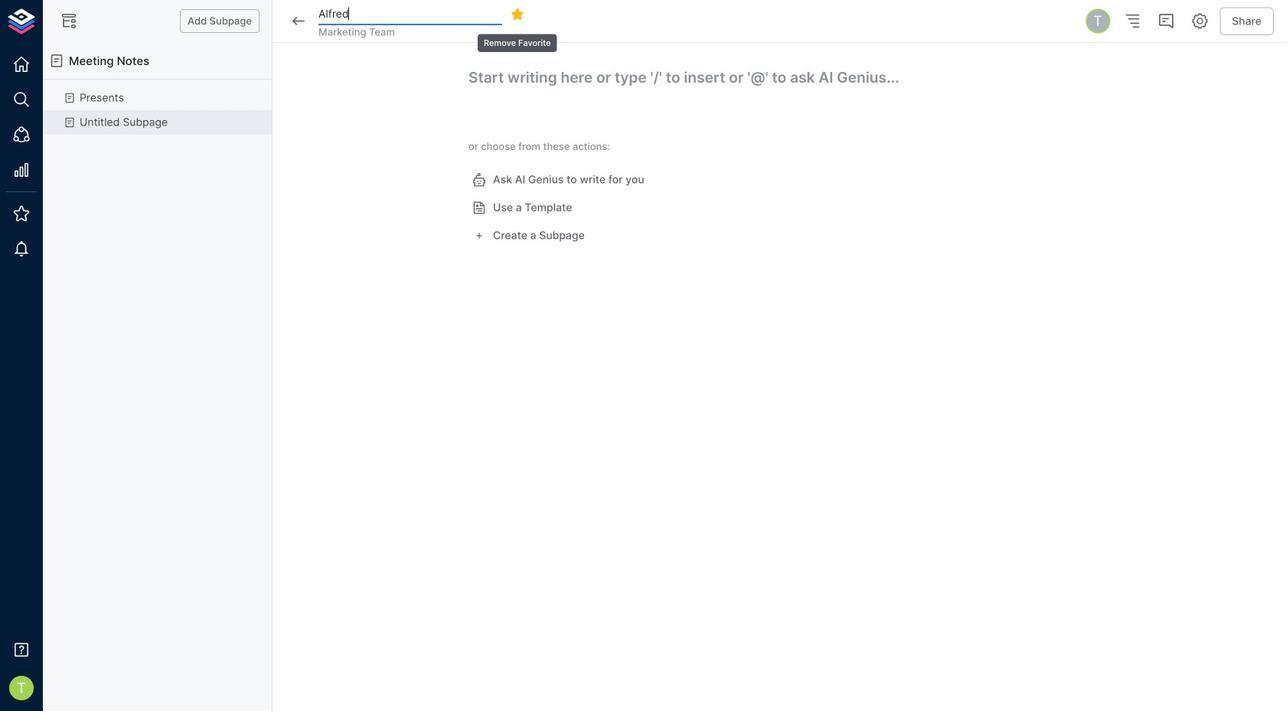 Task type: locate. For each thing, give the bounding box(es) containing it.
go back image
[[289, 12, 308, 30]]

tooltip
[[476, 23, 559, 54]]

comments image
[[1157, 12, 1176, 30]]

None text field
[[319, 3, 502, 25]]

remove favorite image
[[511, 7, 524, 21]]

settings image
[[1191, 12, 1209, 30]]

table of contents image
[[1123, 12, 1142, 30]]



Task type: describe. For each thing, give the bounding box(es) containing it.
hide wiki image
[[60, 12, 78, 30]]



Task type: vqa. For each thing, say whether or not it's contained in the screenshot.
favorite Image
no



